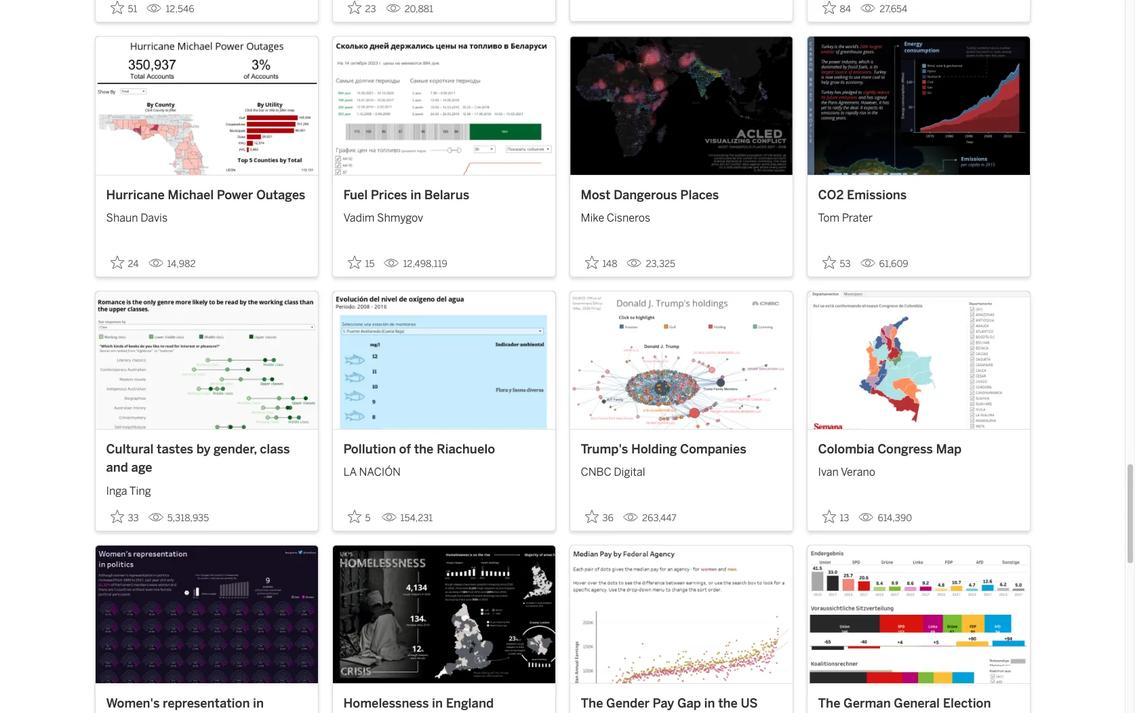 Task type: locate. For each thing, give the bounding box(es) containing it.
1 horizontal spatial the
[[819, 697, 841, 712]]

cnbc digital
[[581, 467, 646, 479]]

in inside women's representation in
[[253, 697, 264, 712]]

2 the from the left
[[819, 697, 841, 712]]

in right "representation"
[[253, 697, 264, 712]]

trump's
[[581, 442, 629, 457]]

gender
[[607, 697, 650, 712]]

homelessness
[[344, 697, 429, 712]]

12,498,119
[[403, 258, 448, 270]]

33
[[128, 513, 139, 525]]

pay
[[653, 697, 675, 712]]

map
[[937, 442, 962, 457]]

fuel
[[344, 188, 368, 203]]

1 vertical spatial the
[[719, 697, 738, 712]]

prater
[[843, 212, 873, 225]]

the left gender
[[581, 697, 604, 712]]

the
[[581, 697, 604, 712], [819, 697, 841, 712]]

add favorite button left 12,546
[[106, 0, 141, 19]]

and
[[106, 461, 128, 476]]

Add Favorite button
[[106, 0, 141, 19], [819, 0, 856, 19], [106, 252, 143, 274], [581, 252, 622, 274], [819, 252, 855, 274], [106, 506, 143, 529], [344, 506, 376, 529]]

power
[[217, 188, 253, 203]]

hurricane
[[106, 188, 165, 203]]

36
[[603, 513, 614, 525]]

la nación link
[[344, 460, 545, 481]]

in
[[411, 188, 422, 203], [253, 697, 264, 712], [432, 697, 443, 712], [705, 697, 716, 712]]

14,982 views element
[[143, 253, 201, 275]]

add favorite button down la
[[344, 506, 376, 529]]

the left "german"
[[819, 697, 841, 712]]

most dangerous places
[[581, 188, 719, 203]]

0 horizontal spatial the
[[581, 697, 604, 712]]

20,881 views element
[[380, 0, 439, 21]]

davis
[[141, 212, 168, 225]]

in right prices
[[411, 188, 422, 203]]

23
[[365, 4, 376, 15]]

ivan verano link
[[819, 460, 1020, 481]]

co2 emissions
[[819, 188, 908, 203]]

mike cisneros
[[581, 212, 651, 225]]

1 the from the left
[[581, 697, 604, 712]]

vadim
[[344, 212, 375, 225]]

colombia congress map link
[[819, 441, 1020, 460]]

of
[[399, 442, 411, 457]]

holding
[[632, 442, 678, 457]]

general
[[895, 697, 941, 712]]

colombia congress map
[[819, 442, 962, 457]]

mike cisneros link
[[581, 205, 782, 227]]

the for the german general election
[[819, 697, 841, 712]]

the right of
[[414, 442, 434, 457]]

german
[[844, 697, 892, 712]]

workbook thumbnail image
[[95, 37, 318, 175], [333, 37, 555, 175], [570, 37, 793, 175], [808, 37, 1030, 175], [95, 292, 318, 430], [333, 292, 555, 430], [570, 292, 793, 430], [808, 292, 1030, 430], [95, 546, 318, 684], [333, 546, 555, 684], [570, 546, 793, 684], [808, 546, 1030, 684]]

the inside "the gender pay gap in the us"
[[581, 697, 604, 712]]

cisneros
[[607, 212, 651, 225]]

ting
[[129, 485, 151, 498]]

614,390
[[878, 513, 913, 525]]

prices
[[371, 188, 408, 203]]

the left us
[[719, 697, 738, 712]]

inga ting link
[[106, 478, 307, 500]]

tom prater
[[819, 212, 873, 225]]

0 horizontal spatial the
[[414, 442, 434, 457]]

Add Favorite button
[[344, 252, 379, 274]]

women's
[[106, 697, 160, 712]]

women's representation in
[[106, 697, 264, 714]]

1 horizontal spatial the
[[719, 697, 738, 712]]

companies
[[681, 442, 747, 457]]

add favorite button containing 24
[[106, 252, 143, 274]]

fuel prices in belarus link
[[344, 186, 545, 205]]

263,447 views element
[[618, 508, 682, 530]]

cultural tastes by gender, class and age link
[[106, 441, 307, 478]]

add favorite button containing 33
[[106, 506, 143, 529]]

24
[[128, 258, 139, 270]]

add favorite button down the mike
[[581, 252, 622, 274]]

add favorite button containing 51
[[106, 0, 141, 19]]

add favorite button down shaun
[[106, 252, 143, 274]]

most dangerous places link
[[581, 186, 782, 205]]

us
[[741, 697, 758, 712]]

add favorite button containing 53
[[819, 252, 855, 274]]

263,447
[[643, 513, 677, 525]]

ivan
[[819, 467, 839, 479]]

add favorite button left 27,654
[[819, 0, 856, 19]]

23,325 views element
[[622, 253, 681, 275]]

shaun davis link
[[106, 205, 307, 227]]

pollution of the riachuelo link
[[344, 441, 545, 460]]

the
[[414, 442, 434, 457], [719, 697, 738, 712]]

most
[[581, 188, 611, 203]]

in right gap
[[705, 697, 716, 712]]

5
[[365, 513, 371, 525]]

the inside the german general election
[[819, 697, 841, 712]]

inga ting
[[106, 485, 151, 498]]

co2 emissions link
[[819, 186, 1020, 205]]

5,318,935 views element
[[143, 508, 215, 530]]

places
[[681, 188, 719, 203]]

the inside "the gender pay gap in the us"
[[719, 697, 738, 712]]

12,498,119 views element
[[379, 253, 453, 275]]

add favorite button containing 5
[[344, 506, 376, 529]]

0 vertical spatial the
[[414, 442, 434, 457]]

add favorite button for hurricane michael power outages
[[106, 252, 143, 274]]

12,546 views element
[[141, 0, 200, 21]]

emissions
[[848, 188, 908, 203]]

add favorite button down tom
[[819, 252, 855, 274]]

add favorite button down inga ting
[[106, 506, 143, 529]]

12,546
[[166, 4, 195, 15]]

27,654 views element
[[856, 0, 914, 21]]

shaun
[[106, 212, 138, 225]]

fuel prices in belarus
[[344, 188, 470, 203]]

hurricane michael power outages link
[[106, 186, 307, 205]]

add favorite button containing 148
[[581, 252, 622, 274]]



Task type: describe. For each thing, give the bounding box(es) containing it.
the german general election
[[819, 697, 992, 714]]

congress
[[878, 442, 934, 457]]

84
[[840, 4, 852, 15]]

add favorite button for co2 emissions
[[819, 252, 855, 274]]

51
[[128, 4, 137, 15]]

14,982
[[167, 258, 196, 270]]

add favorite button containing 84
[[819, 0, 856, 19]]

shaun davis
[[106, 212, 168, 225]]

tom
[[819, 212, 840, 225]]

13
[[840, 513, 850, 525]]

nación
[[359, 467, 401, 479]]

cultural tastes by gender, class and age
[[106, 442, 290, 476]]

ivan verano
[[819, 467, 876, 479]]

154,231 views element
[[376, 508, 439, 530]]

colombia
[[819, 442, 875, 457]]

la nación
[[344, 467, 401, 479]]

homelessness in england
[[344, 697, 494, 712]]

inga
[[106, 485, 127, 498]]

in left the england
[[432, 697, 443, 712]]

27,654
[[880, 4, 908, 15]]

england
[[446, 697, 494, 712]]

the gender pay gap in the us
[[581, 697, 758, 714]]

age
[[131, 461, 152, 476]]

cnbc
[[581, 467, 612, 479]]

cultural
[[106, 442, 154, 457]]

trump's holding companies
[[581, 442, 747, 457]]

5,318,935
[[167, 513, 209, 525]]

Add Favorite button
[[344, 0, 380, 19]]

mike
[[581, 212, 605, 225]]

61,609 views element
[[855, 253, 915, 275]]

gap
[[678, 697, 702, 712]]

women's representation in link
[[106, 696, 307, 714]]

riachuelo
[[437, 442, 495, 457]]

representation
[[163, 697, 250, 712]]

trump's holding companies link
[[581, 441, 782, 460]]

vadim shmygov link
[[344, 205, 545, 227]]

in inside "the gender pay gap in the us"
[[705, 697, 716, 712]]

the gender pay gap in the us link
[[581, 696, 782, 714]]

148
[[603, 258, 618, 270]]

pollution
[[344, 442, 396, 457]]

154,231
[[401, 513, 433, 525]]

tom prater link
[[819, 205, 1020, 227]]

pollution of the riachuelo
[[344, 442, 495, 457]]

the german general election link
[[819, 696, 1020, 714]]

20,881
[[405, 4, 434, 15]]

michael
[[168, 188, 214, 203]]

class
[[260, 442, 290, 457]]

614,390 views element
[[854, 508, 918, 530]]

15
[[365, 258, 375, 270]]

vadim shmygov
[[344, 212, 423, 225]]

outages
[[256, 188, 306, 203]]

hurricane michael power outages
[[106, 188, 306, 203]]

homelessness in england link
[[344, 696, 545, 714]]

tastes
[[157, 442, 193, 457]]

co2
[[819, 188, 844, 203]]

the for the gender pay gap in the us
[[581, 697, 604, 712]]

election
[[944, 697, 992, 712]]

dangerous
[[614, 188, 678, 203]]

digital
[[614, 467, 646, 479]]

add favorite button for most dangerous places
[[581, 252, 622, 274]]

gender,
[[214, 442, 257, 457]]

shmygov
[[377, 212, 423, 225]]

add favorite button for cultural tastes by gender, class and age
[[106, 506, 143, 529]]

53
[[840, 258, 851, 270]]

cnbc digital link
[[581, 460, 782, 481]]

Add Favorite button
[[581, 506, 618, 529]]

by
[[197, 442, 211, 457]]

Add Favorite button
[[819, 506, 854, 529]]

23,325
[[646, 258, 676, 270]]

add favorite button for pollution of the riachuelo
[[344, 506, 376, 529]]

la
[[344, 467, 357, 479]]



Task type: vqa. For each thing, say whether or not it's contained in the screenshot.
middle Visionaries
no



